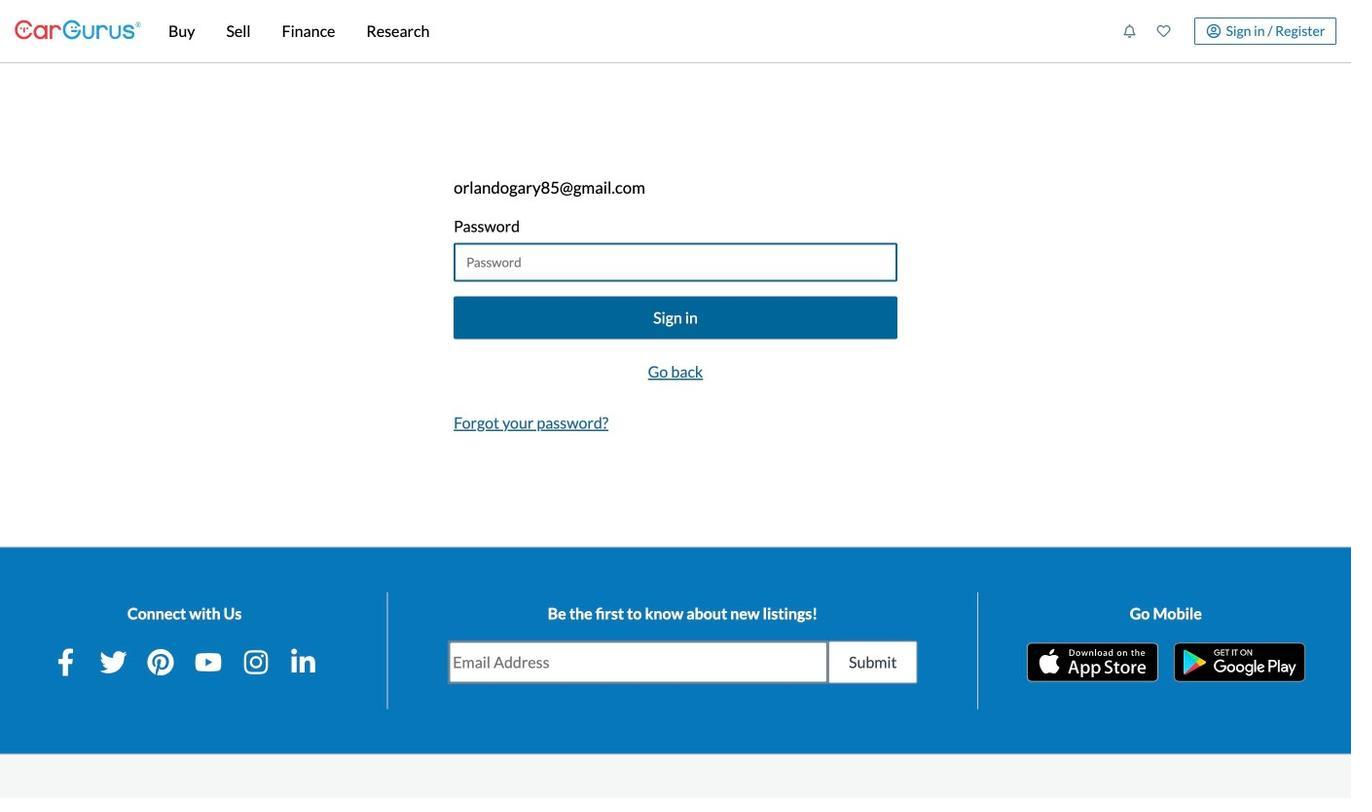 Task type: vqa. For each thing, say whether or not it's contained in the screenshot.
Alloy
no



Task type: locate. For each thing, give the bounding box(es) containing it.
open notifications image
[[1123, 24, 1136, 38]]

Email Address email field
[[449, 642, 827, 683]]

menu bar
[[141, 0, 1113, 62]]

download on the app store image
[[1027, 643, 1158, 682]]

pinterest image
[[147, 649, 174, 676]]

menu
[[1113, 7, 1337, 55]]

menu item
[[1181, 18, 1337, 45]]



Task type: describe. For each thing, give the bounding box(es) containing it.
facebook image
[[52, 649, 79, 676]]

user icon image
[[1206, 24, 1221, 38]]

instagram image
[[242, 649, 269, 676]]

twitter image
[[100, 649, 127, 676]]

linkedin image
[[290, 649, 317, 676]]

Password password field
[[454, 243, 897, 282]]

get it on google play image
[[1174, 643, 1305, 682]]

saved cars image
[[1157, 24, 1170, 38]]

youtube image
[[195, 649, 222, 676]]



